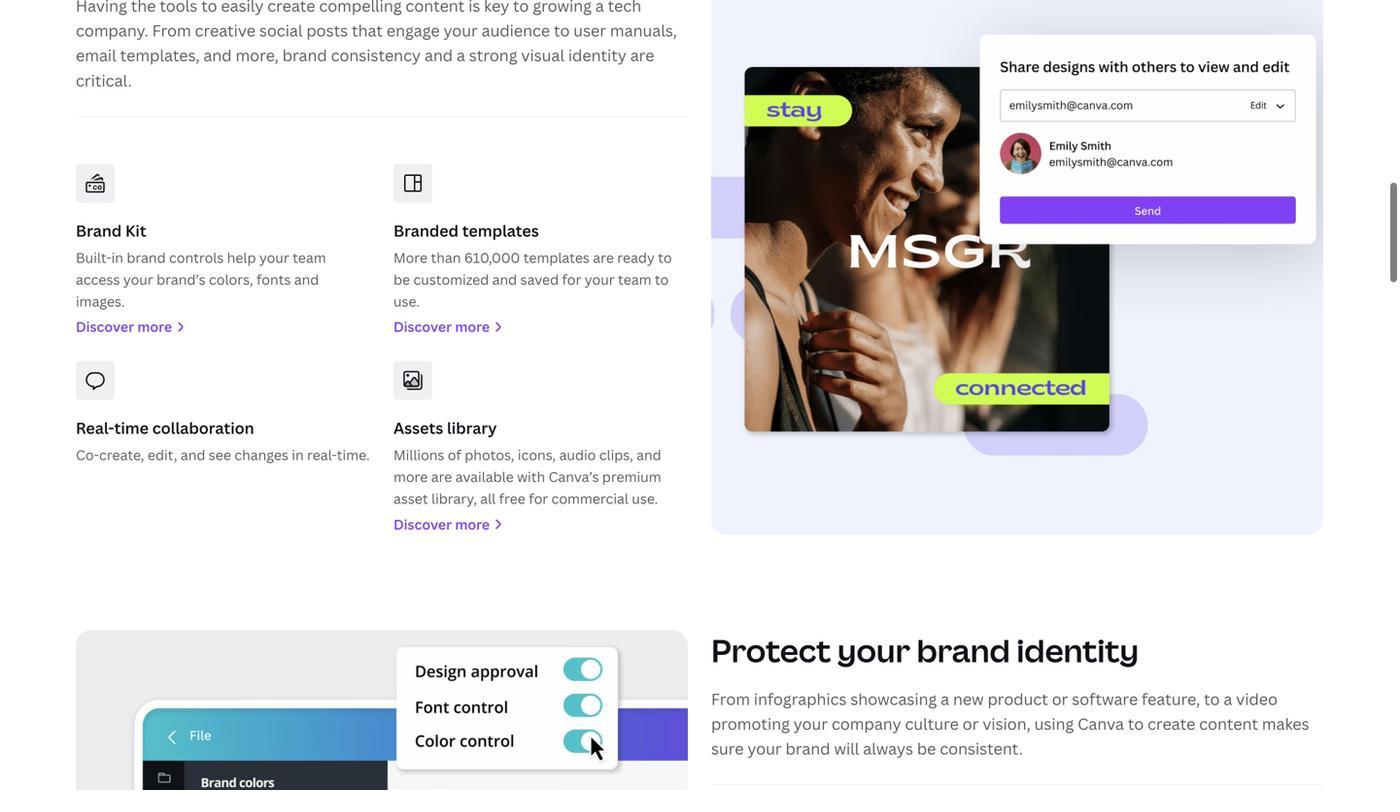 Task type: vqa. For each thing, say whether or not it's contained in the screenshot.
Millions of photos, icons, audio clips, and more are available with Canva's premium asset library, all free for commercial use.'s Discover
yes



Task type: locate. For each thing, give the bounding box(es) containing it.
more inside assets library millions of photos, icons, audio clips, and more are available with canva's premium asset library, all free for commercial use.
[[394, 468, 428, 486]]

be
[[394, 270, 410, 289], [917, 738, 936, 759]]

0 horizontal spatial create
[[268, 0, 315, 16]]

brand kit built-in brand controls help your team access your brand's colors, fonts and images.
[[76, 220, 326, 310]]

discover more link down free
[[394, 514, 688, 535]]

for down the with on the bottom left
[[529, 489, 548, 508]]

discover more
[[76, 317, 172, 336], [394, 317, 490, 336], [394, 515, 490, 533]]

creative
[[195, 20, 256, 41]]

will
[[834, 738, 860, 759]]

always
[[863, 738, 914, 759]]

1 horizontal spatial use.
[[632, 489, 658, 508]]

and up premium
[[637, 446, 662, 464]]

are down manuals,
[[631, 45, 655, 66]]

and right fonts
[[294, 270, 319, 289]]

are up library,
[[431, 468, 452, 486]]

a
[[596, 0, 604, 16], [457, 45, 465, 66], [941, 688, 950, 709], [1224, 688, 1233, 709]]

for inside assets library millions of photos, icons, audio clips, and more are available with canva's premium asset library, all free for commercial use.
[[529, 489, 548, 508]]

content inside from infographics showcasing a new product or software feature, to a video promoting your company culture or vision, using canva to create content makes sure your brand will always be consistent.
[[1200, 713, 1259, 734]]

1 horizontal spatial from
[[711, 688, 750, 709]]

for right saved
[[562, 270, 582, 289]]

tools
[[160, 0, 198, 16]]

discover more link down saved
[[394, 316, 688, 338]]

audio
[[559, 446, 596, 464]]

1 horizontal spatial in
[[292, 446, 304, 464]]

team right the help
[[293, 248, 326, 267]]

more for library
[[455, 515, 490, 533]]

0 horizontal spatial or
[[963, 713, 979, 734]]

1 horizontal spatial are
[[593, 248, 614, 267]]

your
[[444, 20, 478, 41], [259, 248, 289, 267], [123, 270, 153, 289], [585, 270, 615, 289], [838, 630, 911, 672], [794, 713, 828, 734], [748, 738, 782, 759]]

than
[[431, 248, 461, 267]]

are left ready
[[593, 248, 614, 267]]

templates up 610,000
[[462, 220, 539, 241]]

in
[[111, 248, 123, 267], [292, 446, 304, 464]]

or down new
[[963, 713, 979, 734]]

a left new
[[941, 688, 950, 709]]

using
[[1035, 713, 1074, 734]]

0 vertical spatial be
[[394, 270, 410, 289]]

brand up new
[[917, 630, 1011, 672]]

audience
[[482, 20, 550, 41]]

critical.
[[76, 70, 132, 91]]

discover more down library,
[[394, 515, 490, 533]]

controls
[[169, 248, 224, 267]]

1 horizontal spatial or
[[1052, 688, 1069, 709]]

0 vertical spatial team
[[293, 248, 326, 267]]

colors,
[[209, 270, 253, 289]]

and inside the real-time collaboration co-create, edit, and see changes in real-time.
[[181, 446, 205, 464]]

team down ready
[[618, 270, 652, 289]]

images.
[[76, 292, 125, 310]]

identity up software
[[1017, 630, 1139, 672]]

tech
[[608, 0, 642, 16]]

discover more down customized
[[394, 317, 490, 336]]

discover more link down colors,
[[76, 316, 370, 338]]

0 horizontal spatial identity
[[568, 45, 627, 66]]

0 horizontal spatial be
[[394, 270, 410, 289]]

1 horizontal spatial be
[[917, 738, 936, 759]]

your down infographics
[[794, 713, 828, 734]]

use. down more
[[394, 292, 420, 310]]

team
[[293, 248, 326, 267], [618, 270, 652, 289]]

1 vertical spatial identity
[[1017, 630, 1139, 672]]

content up the engage
[[406, 0, 465, 16]]

engage
[[387, 20, 440, 41]]

be inside "branded templates more than 610,000 templates are ready to be customized and saved for your team to use."
[[394, 270, 410, 289]]

more down brand's
[[137, 317, 172, 336]]

manuals,
[[610, 20, 677, 41]]

from up promoting in the bottom right of the page
[[711, 688, 750, 709]]

your right access
[[123, 270, 153, 289]]

more up asset
[[394, 468, 428, 486]]

0 vertical spatial are
[[631, 45, 655, 66]]

kit
[[125, 220, 146, 241]]

0 horizontal spatial in
[[111, 248, 123, 267]]

customized
[[414, 270, 489, 289]]

brand down the posts
[[282, 45, 327, 66]]

identity down user
[[568, 45, 627, 66]]

your right saved
[[585, 270, 615, 289]]

your down is
[[444, 20, 478, 41]]

team inside the brand kit built-in brand controls help your team access your brand's colors, fonts and images.
[[293, 248, 326, 267]]

that
[[352, 20, 383, 41]]

from infographics showcasing a new product or software feature, to a video promoting your company culture or vision, using canva to create content makes sure your brand will always be consistent.
[[711, 688, 1310, 759]]

1 vertical spatial in
[[292, 446, 304, 464]]

0 vertical spatial templates
[[462, 220, 539, 241]]

discover down the images.
[[76, 317, 134, 336]]

0 vertical spatial identity
[[568, 45, 627, 66]]

1 vertical spatial be
[[917, 738, 936, 759]]

1 horizontal spatial create
[[1148, 713, 1196, 734]]

0 horizontal spatial from
[[152, 20, 191, 41]]

free
[[499, 489, 526, 508]]

in left "real-" at the left of the page
[[292, 446, 304, 464]]

1 vertical spatial use.
[[632, 489, 658, 508]]

2 horizontal spatial are
[[631, 45, 655, 66]]

create down feature,
[[1148, 713, 1196, 734]]

create up social
[[268, 0, 315, 16]]

and down the engage
[[425, 45, 453, 66]]

discover for millions of photos, icons, audio clips, and more are available with canva's premium asset library, all free for commercial use.
[[394, 515, 452, 533]]

content down video
[[1200, 713, 1259, 734]]

0 horizontal spatial for
[[529, 489, 548, 508]]

use. down premium
[[632, 489, 658, 508]]

brand inside from infographics showcasing a new product or software feature, to a video promoting your company culture or vision, using canva to create content makes sure your brand will always be consistent.
[[786, 738, 831, 759]]

and down 610,000
[[492, 270, 517, 289]]

and
[[204, 45, 232, 66], [425, 45, 453, 66], [294, 270, 319, 289], [492, 270, 517, 289], [181, 446, 205, 464], [637, 446, 662, 464]]

templates up saved
[[524, 248, 590, 267]]

0 vertical spatial in
[[111, 248, 123, 267]]

sure
[[711, 738, 744, 759]]

610,000
[[464, 248, 520, 267]]

1 vertical spatial content
[[1200, 713, 1259, 734]]

or up using
[[1052, 688, 1069, 709]]

1 vertical spatial for
[[529, 489, 548, 508]]

your inside "branded templates more than 610,000 templates are ready to be customized and saved for your team to use."
[[585, 270, 615, 289]]

from
[[152, 20, 191, 41], [711, 688, 750, 709]]

1 vertical spatial create
[[1148, 713, 1196, 734]]

social
[[259, 20, 303, 41]]

be down more
[[394, 270, 410, 289]]

1 vertical spatial are
[[593, 248, 614, 267]]

discover more for branded templates
[[394, 317, 490, 336]]

in up access
[[111, 248, 123, 267]]

0 vertical spatial from
[[152, 20, 191, 41]]

more down all
[[455, 515, 490, 533]]

more
[[137, 317, 172, 336], [455, 317, 490, 336], [394, 468, 428, 486], [455, 515, 490, 533]]

0 vertical spatial or
[[1052, 688, 1069, 709]]

are inside the having the tools to easily create compelling content is key to growing a tech company. from creative social posts that engage your audience to user manuals, email templates, and more, brand consistency and a strong visual identity are critical.
[[631, 45, 655, 66]]

brand left will
[[786, 738, 831, 759]]

discover more for millions of photos, icons, audio clips, and more are available with canva's premium asset library, all free for commercial use.
[[394, 515, 490, 533]]

in inside the real-time collaboration co-create, edit, and see changes in real-time.
[[292, 446, 304, 464]]

2 vertical spatial are
[[431, 468, 452, 486]]

discover down customized
[[394, 317, 452, 336]]

or
[[1052, 688, 1069, 709], [963, 713, 979, 734]]

the
[[131, 0, 156, 16]]

1 horizontal spatial content
[[1200, 713, 1259, 734]]

identity
[[568, 45, 627, 66], [1017, 630, 1139, 672]]

1 vertical spatial from
[[711, 688, 750, 709]]

0 vertical spatial use.
[[394, 292, 420, 310]]

more for kit
[[137, 317, 172, 336]]

and inside "branded templates more than 610,000 templates are ready to be customized and saved for your team to use."
[[492, 270, 517, 289]]

discover down asset
[[394, 515, 452, 533]]

branded
[[394, 220, 459, 241]]

more
[[394, 248, 428, 267]]

software
[[1072, 688, 1138, 709]]

0 horizontal spatial are
[[431, 468, 452, 486]]

growing
[[533, 0, 592, 16]]

discover for brand kit
[[76, 317, 134, 336]]

changes
[[235, 446, 289, 464]]

brand
[[282, 45, 327, 66], [127, 248, 166, 267], [917, 630, 1011, 672], [786, 738, 831, 759]]

templates
[[462, 220, 539, 241], [524, 248, 590, 267]]

product
[[988, 688, 1049, 709]]

discover
[[76, 317, 134, 336], [394, 317, 452, 336], [394, 515, 452, 533]]

time.
[[337, 446, 370, 464]]

your up fonts
[[259, 248, 289, 267]]

0 vertical spatial for
[[562, 270, 582, 289]]

be down culture
[[917, 738, 936, 759]]

is
[[469, 0, 480, 16]]

more down customized
[[455, 317, 490, 336]]

identity inside the having the tools to easily create compelling content is key to growing a tech company. from creative social posts that engage your audience to user manuals, email templates, and more, brand consistency and a strong visual identity are critical.
[[568, 45, 627, 66]]

and left see
[[181, 446, 205, 464]]

real-
[[307, 446, 337, 464]]

asset
[[394, 489, 428, 508]]

0 horizontal spatial content
[[406, 0, 465, 16]]

1 vertical spatial team
[[618, 270, 652, 289]]

for
[[562, 270, 582, 289], [529, 489, 548, 508]]

1 horizontal spatial team
[[618, 270, 652, 289]]

discover for branded templates
[[394, 317, 452, 336]]

and inside the brand kit built-in brand controls help your team access your brand's colors, fonts and images.
[[294, 270, 319, 289]]

0 horizontal spatial team
[[293, 248, 326, 267]]

to
[[201, 0, 217, 16], [513, 0, 529, 16], [554, 20, 570, 41], [658, 248, 672, 267], [655, 270, 669, 289], [1204, 688, 1220, 709], [1128, 713, 1144, 734]]

0 vertical spatial content
[[406, 0, 465, 16]]

use. inside assets library millions of photos, icons, audio clips, and more are available with canva's premium asset library, all free for commercial use.
[[632, 489, 658, 508]]

0 vertical spatial create
[[268, 0, 315, 16]]

available
[[456, 468, 514, 486]]

from down tools
[[152, 20, 191, 41]]

company.
[[76, 20, 148, 41]]

1 horizontal spatial for
[[562, 270, 582, 289]]

time
[[114, 418, 149, 438]]

protect
[[711, 630, 831, 672]]

brand down kit
[[127, 248, 166, 267]]

discover more down the images.
[[76, 317, 172, 336]]

0 horizontal spatial use.
[[394, 292, 420, 310]]

use. inside "branded templates more than 610,000 templates are ready to be customized and saved for your team to use."
[[394, 292, 420, 310]]



Task type: describe. For each thing, give the bounding box(es) containing it.
create inside from infographics showcasing a new product or software feature, to a video promoting your company culture or vision, using canva to create content makes sure your brand will always be consistent.
[[1148, 713, 1196, 734]]

edit,
[[148, 446, 177, 464]]

and down 'creative'
[[204, 45, 232, 66]]

showcasing
[[851, 688, 937, 709]]

example of sharing designs with tech team in canva image
[[711, 0, 1324, 535]]

icons,
[[518, 446, 556, 464]]

templates,
[[120, 45, 200, 66]]

clips,
[[599, 446, 633, 464]]

having the tools to easily create compelling content is key to growing a tech company. from creative social posts that engage your audience to user manuals, email templates, and more, brand consistency and a strong visual identity are critical.
[[76, 0, 677, 91]]

assets library millions of photos, icons, audio clips, and more are available with canva's premium asset library, all free for commercial use.
[[394, 418, 662, 508]]

infographics
[[754, 688, 847, 709]]

co-
[[76, 446, 99, 464]]

create inside the having the tools to easily create compelling content is key to growing a tech company. from creative social posts that engage your audience to user manuals, email templates, and more, brand consistency and a strong visual identity are critical.
[[268, 0, 315, 16]]

1 vertical spatial templates
[[524, 248, 590, 267]]

consistent.
[[940, 738, 1023, 759]]

with
[[517, 468, 545, 486]]

help
[[227, 248, 256, 267]]

library,
[[432, 489, 477, 508]]

1 vertical spatial or
[[963, 713, 979, 734]]

feature,
[[1142, 688, 1201, 709]]

library
[[447, 418, 497, 438]]

a up user
[[596, 0, 604, 16]]

all
[[480, 489, 496, 508]]

of
[[448, 446, 462, 464]]

compelling
[[319, 0, 402, 16]]

brand inside the brand kit built-in brand controls help your team access your brand's colors, fonts and images.
[[127, 248, 166, 267]]

access
[[76, 270, 120, 289]]

content inside the having the tools to easily create compelling content is key to growing a tech company. from creative social posts that engage your audience to user manuals, email templates, and more, brand consistency and a strong visual identity are critical.
[[406, 0, 465, 16]]

from inside the having the tools to easily create compelling content is key to growing a tech company. from creative social posts that engage your audience to user manuals, email templates, and more, brand consistency and a strong visual identity are critical.
[[152, 20, 191, 41]]

promoting
[[711, 713, 790, 734]]

culture
[[905, 713, 959, 734]]

more,
[[236, 45, 279, 66]]

brand kit for tech companies in canva image
[[76, 631, 688, 790]]

strong
[[469, 45, 518, 66]]

fonts
[[257, 270, 291, 289]]

brand inside the having the tools to easily create compelling content is key to growing a tech company. from creative social posts that engage your audience to user manuals, email templates, and more, brand consistency and a strong visual identity are critical.
[[282, 45, 327, 66]]

posts
[[307, 20, 348, 41]]

saved
[[521, 270, 559, 289]]

assets
[[394, 418, 443, 438]]

email
[[76, 45, 116, 66]]

1 horizontal spatial identity
[[1017, 630, 1139, 672]]

user
[[574, 20, 607, 41]]

canva's
[[549, 468, 599, 486]]

your down promoting in the bottom right of the page
[[748, 738, 782, 759]]

and inside assets library millions of photos, icons, audio clips, and more are available with canva's premium asset library, all free for commercial use.
[[637, 446, 662, 464]]

create,
[[99, 446, 144, 464]]

a left strong
[[457, 45, 465, 66]]

brand
[[76, 220, 122, 241]]

for inside "branded templates more than 610,000 templates are ready to be customized and saved for your team to use."
[[562, 270, 582, 289]]

consistency
[[331, 45, 421, 66]]

see
[[209, 446, 231, 464]]

real-
[[76, 418, 114, 438]]

discover more link for library
[[394, 514, 688, 535]]

having
[[76, 0, 127, 16]]

vision,
[[983, 713, 1031, 734]]

be inside from infographics showcasing a new product or software feature, to a video promoting your company culture or vision, using canva to create content makes sure your brand will always be consistent.
[[917, 738, 936, 759]]

canva
[[1078, 713, 1125, 734]]

your up showcasing
[[838, 630, 911, 672]]

collaboration
[[152, 418, 254, 438]]

your inside the having the tools to easily create compelling content is key to growing a tech company. from creative social posts that engage your audience to user manuals, email templates, and more, brand consistency and a strong visual identity are critical.
[[444, 20, 478, 41]]

discover more for brand kit
[[76, 317, 172, 336]]

visual
[[521, 45, 565, 66]]

built-
[[76, 248, 111, 267]]

are inside assets library millions of photos, icons, audio clips, and more are available with canva's premium asset library, all free for commercial use.
[[431, 468, 452, 486]]

photos,
[[465, 446, 515, 464]]

in inside the brand kit built-in brand controls help your team access your brand's colors, fonts and images.
[[111, 248, 123, 267]]

brand's
[[157, 270, 206, 289]]

ready
[[617, 248, 655, 267]]

easily
[[221, 0, 264, 16]]

protect your brand identity
[[711, 630, 1139, 672]]

key
[[484, 0, 509, 16]]

from inside from infographics showcasing a new product or software feature, to a video promoting your company culture or vision, using canva to create content makes sure your brand will always be consistent.
[[711, 688, 750, 709]]

real-time collaboration co-create, edit, and see changes in real-time.
[[76, 418, 370, 464]]

millions
[[394, 446, 445, 464]]

makes
[[1262, 713, 1310, 734]]

discover more link for kit
[[76, 316, 370, 338]]

discover more link for templates
[[394, 316, 688, 338]]

are inside "branded templates more than 610,000 templates are ready to be customized and saved for your team to use."
[[593, 248, 614, 267]]

a left video
[[1224, 688, 1233, 709]]

team inside "branded templates more than 610,000 templates are ready to be customized and saved for your team to use."
[[618, 270, 652, 289]]

premium
[[602, 468, 662, 486]]

more for templates
[[455, 317, 490, 336]]

company
[[832, 713, 902, 734]]

new
[[953, 688, 984, 709]]

branded templates more than 610,000 templates are ready to be customized and saved for your team to use.
[[394, 220, 672, 310]]

video
[[1237, 688, 1278, 709]]

commercial
[[552, 489, 629, 508]]



